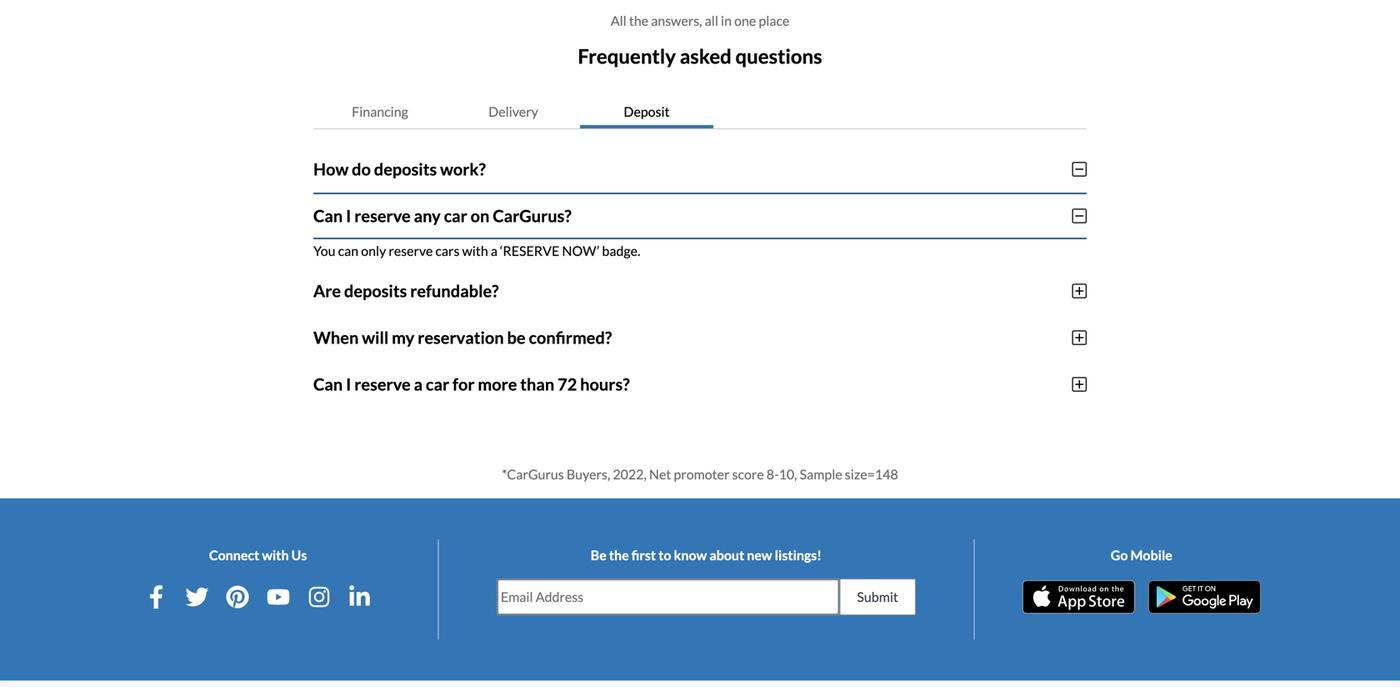 Task type: locate. For each thing, give the bounding box(es) containing it.
pinterest image
[[226, 585, 249, 609]]

one
[[735, 13, 757, 29]]

are deposits refundable? button
[[314, 268, 1087, 314]]

i up can
[[346, 206, 351, 226]]

i inside can i reserve any car on cargurus? dropdown button
[[346, 206, 351, 226]]

can down when
[[314, 374, 343, 394]]

1 vertical spatial plus square image
[[1073, 329, 1087, 346]]

a left 'reserve
[[491, 242, 498, 259]]

reserve down the will
[[355, 374, 411, 394]]

0 vertical spatial the
[[629, 13, 649, 29]]

1 horizontal spatial with
[[462, 242, 488, 259]]

deposits right do
[[374, 159, 437, 179]]

instagram image
[[308, 585, 331, 609]]

the right be
[[609, 547, 629, 563]]

know
[[674, 547, 707, 563]]

plus square image inside when will my reservation be confirmed? dropdown button
[[1073, 329, 1087, 346]]

2 vertical spatial plus square image
[[1073, 376, 1087, 393]]

minus square image inside can i reserve any car on cargurus? dropdown button
[[1073, 207, 1087, 224]]

2022,
[[613, 466, 647, 482]]

1 i from the top
[[346, 206, 351, 226]]

0 vertical spatial car
[[444, 206, 468, 226]]

reserve up only
[[355, 206, 411, 226]]

3 plus square image from the top
[[1073, 376, 1087, 393]]

2 plus square image from the top
[[1073, 329, 1087, 346]]

listings!
[[775, 547, 822, 563]]

plus square image
[[1073, 283, 1087, 299], [1073, 329, 1087, 346], [1073, 376, 1087, 393]]

reserve inside can i reserve a car for more than 72 hours? "dropdown button"
[[355, 374, 411, 394]]

be
[[507, 328, 526, 348]]

the right all
[[629, 13, 649, 29]]

1 vertical spatial with
[[262, 547, 289, 563]]

all the answers, all in one place
[[611, 13, 790, 29]]

0 vertical spatial reserve
[[355, 206, 411, 226]]

financing
[[352, 103, 408, 119]]

1 vertical spatial car
[[426, 374, 450, 394]]

with left us
[[262, 547, 289, 563]]

plus square image inside can i reserve a car for more than 72 hours? "dropdown button"
[[1073, 376, 1087, 393]]

8-
[[767, 466, 779, 482]]

*cargurus
[[502, 466, 564, 482]]

deposits
[[374, 159, 437, 179], [344, 281, 407, 301]]

1 vertical spatial deposits
[[344, 281, 407, 301]]

2 can from the top
[[314, 374, 343, 394]]

plus square image for for
[[1073, 376, 1087, 393]]

a left for
[[414, 374, 423, 394]]

1 horizontal spatial a
[[491, 242, 498, 259]]

minus square image
[[1073, 161, 1087, 177], [1073, 207, 1087, 224]]

can i reserve a car for more than 72 hours?
[[314, 374, 630, 394]]

can inside "dropdown button"
[[314, 374, 343, 394]]

2 i from the top
[[346, 374, 351, 394]]

1 vertical spatial the
[[609, 547, 629, 563]]

how do deposits work? button
[[314, 146, 1087, 192]]

10,
[[779, 466, 798, 482]]

tab list
[[314, 95, 1087, 129]]

can up you
[[314, 206, 343, 226]]

refundable?
[[410, 281, 499, 301]]

confirmed?
[[529, 328, 612, 348]]

all
[[611, 13, 627, 29]]

connect with us
[[209, 547, 307, 563]]

i
[[346, 206, 351, 226], [346, 374, 351, 394]]

car left on
[[444, 206, 468, 226]]

car inside dropdown button
[[444, 206, 468, 226]]

i inside can i reserve a car for more than 72 hours? "dropdown button"
[[346, 374, 351, 394]]

for
[[453, 374, 475, 394]]

cargurus?
[[493, 206, 572, 226]]

score
[[733, 466, 764, 482]]

reservation
[[418, 328, 504, 348]]

reserve
[[355, 206, 411, 226], [389, 242, 433, 259], [355, 374, 411, 394]]

can for can i reserve a car for more than 72 hours?
[[314, 374, 343, 394]]

i for can i reserve a car for more than 72 hours?
[[346, 374, 351, 394]]

2 minus square image from the top
[[1073, 207, 1087, 224]]

deposit
[[624, 103, 670, 119]]

1 vertical spatial minus square image
[[1073, 207, 1087, 224]]

i down when
[[346, 374, 351, 394]]

will
[[362, 328, 389, 348]]

72
[[558, 374, 577, 394]]

a
[[491, 242, 498, 259], [414, 374, 423, 394]]

can
[[314, 206, 343, 226], [314, 374, 343, 394]]

1 can from the top
[[314, 206, 343, 226]]

can inside dropdown button
[[314, 206, 343, 226]]

connect
[[209, 547, 260, 563]]

delivery tab
[[447, 95, 580, 128]]

0 vertical spatial minus square image
[[1073, 161, 1087, 177]]

now'
[[562, 242, 600, 259]]

with
[[462, 242, 488, 259], [262, 547, 289, 563]]

deposits inside how do deposits work? "dropdown button"
[[374, 159, 437, 179]]

deposit tab
[[580, 95, 714, 128]]

go mobile
[[1111, 547, 1173, 563]]

twitter image
[[185, 585, 209, 609]]

0 vertical spatial deposits
[[374, 159, 437, 179]]

the for first
[[609, 547, 629, 563]]

on
[[471, 206, 490, 226]]

can
[[338, 242, 359, 259]]

0 vertical spatial plus square image
[[1073, 283, 1087, 299]]

1 vertical spatial i
[[346, 374, 351, 394]]

car left for
[[426, 374, 450, 394]]

reserve left cars on the top of page
[[389, 242, 433, 259]]

reserve inside can i reserve any car on cargurus? dropdown button
[[355, 206, 411, 226]]

are deposits refundable?
[[314, 281, 499, 301]]

0 horizontal spatial with
[[262, 547, 289, 563]]

the
[[629, 13, 649, 29], [609, 547, 629, 563]]

1 plus square image from the top
[[1073, 283, 1087, 299]]

deposits down only
[[344, 281, 407, 301]]

tab list containing financing
[[314, 95, 1087, 129]]

hours?
[[581, 374, 630, 394]]

with right cars on the top of page
[[462, 242, 488, 259]]

be the first to know about new listings!
[[591, 547, 822, 563]]

1 vertical spatial can
[[314, 374, 343, 394]]

car
[[444, 206, 468, 226], [426, 374, 450, 394]]

0 horizontal spatial a
[[414, 374, 423, 394]]

frequently asked questions
[[578, 44, 823, 68]]

car inside "dropdown button"
[[426, 374, 450, 394]]

do
[[352, 159, 371, 179]]

0 vertical spatial i
[[346, 206, 351, 226]]

can i reserve a car for more than 72 hours? button
[[314, 361, 1087, 408]]

1 vertical spatial a
[[414, 374, 423, 394]]

2 vertical spatial reserve
[[355, 374, 411, 394]]

1 minus square image from the top
[[1073, 161, 1087, 177]]

my
[[392, 328, 415, 348]]

minus square image inside how do deposits work? "dropdown button"
[[1073, 161, 1087, 177]]

0 vertical spatial can
[[314, 206, 343, 226]]

deposits inside the are deposits refundable? dropdown button
[[344, 281, 407, 301]]



Task type: vqa. For each thing, say whether or not it's contained in the screenshot.
You can only reserve cars with a 'RESERVE NOW' badge.
yes



Task type: describe. For each thing, give the bounding box(es) containing it.
car for for
[[426, 374, 450, 394]]

badge.
[[602, 242, 641, 259]]

plus square image for confirmed?
[[1073, 329, 1087, 346]]

frequently
[[578, 44, 676, 68]]

car for on
[[444, 206, 468, 226]]

be
[[591, 547, 607, 563]]

reserve for a
[[355, 374, 411, 394]]

submit button
[[840, 579, 916, 615]]

us
[[292, 547, 307, 563]]

go
[[1111, 547, 1129, 563]]

more
[[478, 374, 517, 394]]

questions
[[736, 44, 823, 68]]

buyers,
[[567, 466, 611, 482]]

get it on google play image
[[1149, 580, 1262, 614]]

Email Address email field
[[498, 579, 839, 614]]

when will my reservation be confirmed? button
[[314, 314, 1087, 361]]

the for answers,
[[629, 13, 649, 29]]

how
[[314, 159, 349, 179]]

work?
[[440, 159, 486, 179]]

sample
[[800, 466, 843, 482]]

asked
[[680, 44, 732, 68]]

'reserve
[[500, 242, 560, 259]]

when will my reservation be confirmed?
[[314, 328, 612, 348]]

1 vertical spatial reserve
[[389, 242, 433, 259]]

place
[[759, 13, 790, 29]]

delivery
[[489, 103, 539, 119]]

first
[[632, 547, 656, 563]]

mobile
[[1131, 547, 1173, 563]]

can i reserve any car on cargurus?
[[314, 206, 572, 226]]

minus square image for frequently asked questions
[[1073, 161, 1087, 177]]

any
[[414, 206, 441, 226]]

reserve for any
[[355, 206, 411, 226]]

submit
[[858, 589, 899, 605]]

you
[[314, 242, 336, 259]]

minus square image for delivery
[[1073, 207, 1087, 224]]

youtube image
[[267, 585, 290, 609]]

are
[[314, 281, 341, 301]]

about
[[710, 547, 745, 563]]

answers,
[[651, 13, 703, 29]]

when
[[314, 328, 359, 348]]

new
[[747, 547, 773, 563]]

cars
[[436, 242, 460, 259]]

than
[[521, 374, 555, 394]]

promoter
[[674, 466, 730, 482]]

can i reserve any car on cargurus? button
[[314, 192, 1087, 239]]

plus square image inside the are deposits refundable? dropdown button
[[1073, 283, 1087, 299]]

only
[[361, 242, 386, 259]]

in
[[721, 13, 732, 29]]

size=148
[[845, 466, 899, 482]]

you can only reserve cars with a 'reserve now' badge.
[[314, 242, 641, 259]]

to
[[659, 547, 672, 563]]

financing tab
[[314, 95, 447, 128]]

a inside "dropdown button"
[[414, 374, 423, 394]]

0 vertical spatial with
[[462, 242, 488, 259]]

*cargurus buyers, 2022, net promoter score 8-10, sample size=148
[[502, 466, 899, 482]]

download on the app store image
[[1023, 580, 1136, 614]]

all
[[705, 13, 719, 29]]

i for can i reserve any car on cargurus?
[[346, 206, 351, 226]]

0 vertical spatial a
[[491, 242, 498, 259]]

can for can i reserve any car on cargurus?
[[314, 206, 343, 226]]

net
[[650, 466, 672, 482]]

facebook image
[[145, 585, 168, 609]]

linkedin image
[[348, 585, 372, 609]]

how do deposits work?
[[314, 159, 486, 179]]



